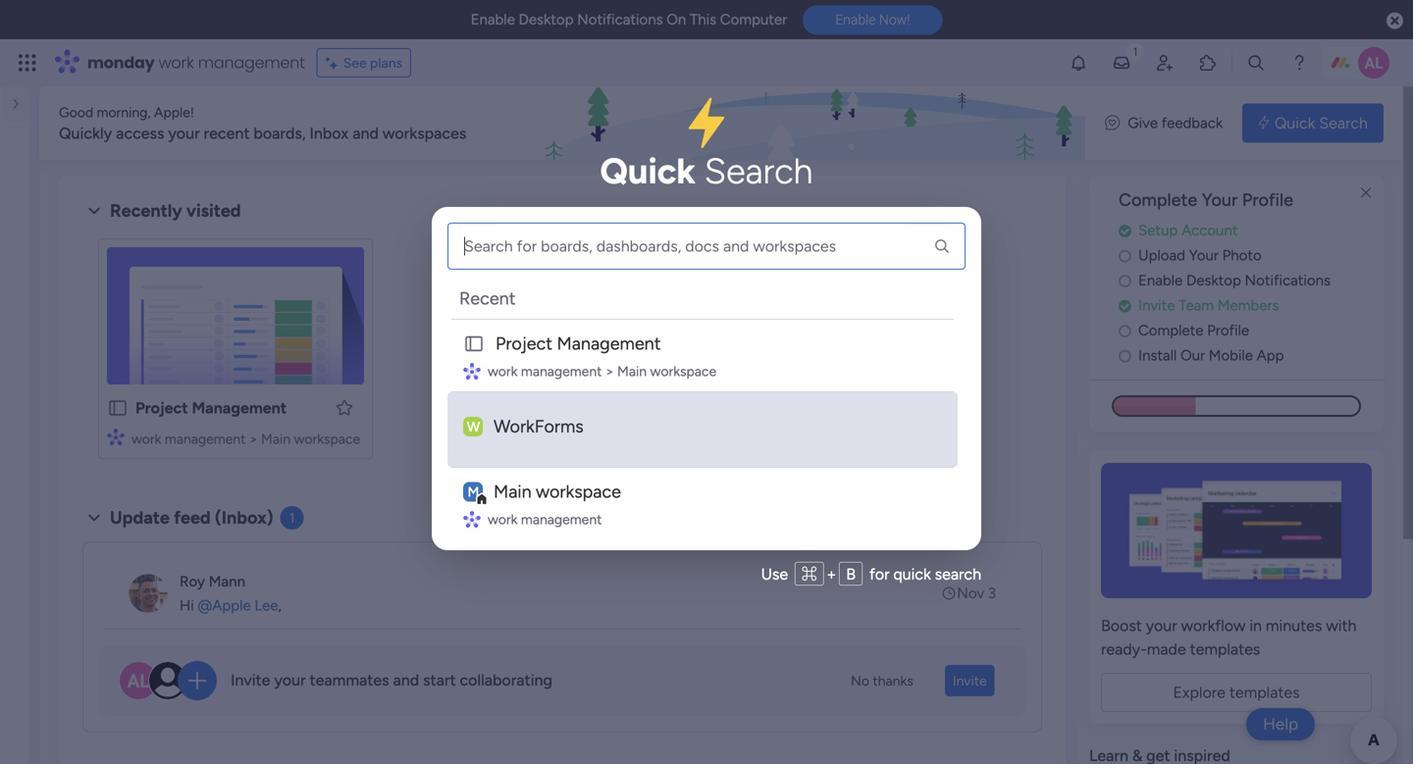 Task type: locate. For each thing, give the bounding box(es) containing it.
project right public board icon
[[496, 333, 553, 354]]

circle o image
[[1119, 249, 1132, 263], [1119, 324, 1132, 339], [1119, 349, 1132, 364]]

circle o image inside install our mobile app link
[[1119, 349, 1132, 364]]

monday work management
[[87, 52, 305, 74]]

quick search inside "button"
[[1275, 114, 1369, 133]]

0 vertical spatial project
[[496, 333, 553, 354]]

good
[[59, 104, 93, 121]]

workspace image
[[464, 417, 483, 437], [464, 482, 483, 502]]

apple lee image
[[1359, 47, 1390, 79]]

2 horizontal spatial enable
[[1139, 272, 1183, 289]]

workflow
[[1182, 617, 1246, 636]]

invite
[[1139, 297, 1176, 314], [231, 672, 270, 690], [953, 673, 987, 690]]

0 vertical spatial desktop
[[519, 11, 574, 28]]

desktop for enable desktop notifications
[[1187, 272, 1242, 289]]

1 horizontal spatial your
[[274, 672, 306, 690]]

0 vertical spatial >
[[606, 363, 614, 380]]

for
[[870, 565, 890, 584]]

profile
[[1243, 189, 1294, 211], [1208, 322, 1250, 339]]

0 vertical spatial templates
[[1190, 640, 1261, 659]]

1 vertical spatial work management > main workspace
[[132, 431, 360, 448]]

quick
[[1275, 114, 1316, 133], [600, 150, 696, 193]]

0 vertical spatial and
[[353, 124, 379, 143]]

lottie animation element
[[534, 86, 1086, 161]]

work management
[[488, 511, 602, 528]]

circle o image for install
[[1119, 349, 1132, 364]]

good morning, apple! quickly access your recent boards, inbox and workspaces
[[59, 104, 467, 143]]

1 horizontal spatial project
[[496, 333, 553, 354]]

1 horizontal spatial enable
[[836, 12, 876, 28]]

quick search button
[[1243, 104, 1384, 143]]

quick up the search for boards, dashboards, docs and workspaces search field in the top of the page
[[600, 150, 696, 193]]

component image
[[107, 429, 125, 446]]

explore templates
[[1174, 684, 1300, 702]]

0 vertical spatial quick search
[[1275, 114, 1369, 133]]

2 vertical spatial your
[[274, 672, 306, 690]]

0 vertical spatial workspace
[[650, 363, 717, 380]]

project management right public board image
[[135, 399, 287, 418]]

0 vertical spatial workspace image
[[464, 417, 483, 437]]

public board image
[[463, 333, 485, 355]]

1 horizontal spatial management
[[557, 333, 661, 354]]

enable desktop notifications
[[1139, 272, 1331, 289]]

project management for public board image
[[135, 399, 287, 418]]

your for photo
[[1190, 247, 1219, 264]]

notifications down upload your photo link
[[1245, 272, 1331, 289]]

check circle image left setup
[[1119, 224, 1132, 238]]

work management > main workspace up workforms
[[488, 363, 717, 380]]

0 horizontal spatial work management > main workspace
[[132, 431, 360, 448]]

0 horizontal spatial workspace
[[294, 431, 360, 448]]

circle o image down circle o icon
[[1119, 324, 1132, 339]]

templates
[[1190, 640, 1261, 659], [1230, 684, 1300, 702]]

⌘
[[802, 565, 818, 584]]

check circle image inside setup account link
[[1119, 224, 1132, 238]]

see plans
[[343, 54, 403, 71]]

1 vertical spatial search
[[705, 150, 813, 193]]

feed
[[174, 508, 211, 529]]

1 vertical spatial quick search
[[600, 150, 813, 193]]

1 vertical spatial project
[[135, 399, 188, 418]]

help button
[[1247, 709, 1316, 741]]

your for boost your workflow in minutes with ready-made templates
[[1146, 617, 1178, 636]]

search everything image
[[1247, 53, 1267, 73]]

1 vertical spatial notifications
[[1245, 272, 1331, 289]]

main
[[618, 363, 647, 380], [261, 431, 291, 448], [494, 481, 532, 502]]

1 horizontal spatial quick
[[1275, 114, 1316, 133]]

your down apple!
[[168, 124, 200, 143]]

0 horizontal spatial project management
[[135, 399, 287, 418]]

2 horizontal spatial invite
[[1139, 297, 1176, 314]]

mann
[[209, 573, 245, 591]]

project
[[496, 333, 553, 354], [135, 399, 188, 418]]

your down account
[[1190, 247, 1219, 264]]

0 vertical spatial work management > main workspace
[[488, 363, 717, 380]]

invite team members
[[1139, 297, 1280, 314]]

1 vertical spatial main
[[261, 431, 291, 448]]

dapulse close image
[[1387, 11, 1404, 31]]

3 circle o image from the top
[[1119, 349, 1132, 364]]

1 vertical spatial complete
[[1139, 322, 1204, 339]]

templates up 'help'
[[1230, 684, 1300, 702]]

1 horizontal spatial desktop
[[1187, 272, 1242, 289]]

quick inside "button"
[[1275, 114, 1316, 133]]

management inside list box
[[557, 333, 661, 354]]

computer
[[720, 11, 788, 28]]

1 vertical spatial workspace image
[[464, 482, 483, 502]]

2 horizontal spatial your
[[1146, 617, 1178, 636]]

enable for enable desktop notifications on this computer
[[471, 11, 515, 28]]

list box
[[448, 316, 958, 543]]

work down "main workspace" at left bottom
[[488, 511, 518, 528]]

complete up install
[[1139, 322, 1204, 339]]

0 horizontal spatial project
[[135, 399, 188, 418]]

0 horizontal spatial search
[[705, 150, 813, 193]]

1 vertical spatial circle o image
[[1119, 324, 1132, 339]]

0 horizontal spatial >
[[249, 431, 258, 448]]

notifications image
[[1069, 53, 1089, 73]]

1 vertical spatial your
[[1146, 617, 1178, 636]]

project management
[[496, 333, 661, 354], [135, 399, 287, 418]]

explore templates button
[[1102, 673, 1373, 713]]

notifications for enable desktop notifications
[[1245, 272, 1331, 289]]

1
[[289, 510, 295, 527]]

1 vertical spatial and
[[393, 672, 419, 690]]

search
[[1320, 114, 1369, 133], [705, 150, 813, 193]]

work right component icon
[[132, 431, 161, 448]]

complete
[[1119, 189, 1198, 211], [1139, 322, 1204, 339]]

complete up setup
[[1119, 189, 1198, 211]]

0 horizontal spatial quick
[[600, 150, 696, 193]]

search up the search for boards, dashboards, docs and workspaces search field in the top of the page
[[705, 150, 813, 193]]

complete profile
[[1139, 322, 1250, 339]]

invite your teammates and start collaborating
[[231, 672, 553, 690]]

search down apple lee image in the top right of the page
[[1320, 114, 1369, 133]]

0 horizontal spatial desktop
[[519, 11, 574, 28]]

1 workspace image from the top
[[464, 417, 483, 437]]

1 vertical spatial workspace
[[294, 431, 360, 448]]

0 horizontal spatial and
[[353, 124, 379, 143]]

management down "main workspace" at left bottom
[[521, 511, 602, 528]]

0 horizontal spatial enable
[[471, 11, 515, 28]]

workspace image down w
[[464, 482, 483, 502]]

workspace image containing w
[[464, 417, 483, 437]]

templates inside boost your workflow in minutes with ready-made templates
[[1190, 640, 1261, 659]]

members
[[1218, 297, 1280, 314]]

None search field
[[448, 223, 966, 270]]

2 vertical spatial circle o image
[[1119, 349, 1132, 364]]

invite inside button
[[953, 673, 987, 690]]

project right public board image
[[135, 399, 188, 418]]

0 vertical spatial your
[[168, 124, 200, 143]]

1 horizontal spatial search
[[1320, 114, 1369, 133]]

plans
[[370, 54, 403, 71]]

0 vertical spatial quick
[[1275, 114, 1316, 133]]

add to favorites image
[[335, 398, 354, 418]]

see plans button
[[317, 48, 412, 78]]

0 horizontal spatial your
[[168, 124, 200, 143]]

search image
[[934, 237, 951, 255]]

circle o image inside upload your photo link
[[1119, 249, 1132, 263]]

notifications left the on on the left of page
[[577, 11, 663, 28]]

enable inside button
[[836, 12, 876, 28]]

1 vertical spatial profile
[[1208, 322, 1250, 339]]

work management > main workspace
[[488, 363, 717, 380], [132, 431, 360, 448]]

1 vertical spatial desktop
[[1187, 272, 1242, 289]]

1 circle o image from the top
[[1119, 249, 1132, 263]]

in
[[1250, 617, 1263, 636]]

profile up setup account link
[[1243, 189, 1294, 211]]

0 vertical spatial project management
[[496, 333, 661, 354]]

dapulse x slim image
[[1355, 182, 1378, 205]]

workspace image left workforms
[[464, 417, 483, 437]]

quick search up the search for boards, dashboards, docs and workspaces search field in the top of the page
[[600, 150, 813, 193]]

and
[[353, 124, 379, 143], [393, 672, 419, 690]]

0 horizontal spatial management
[[192, 399, 287, 418]]

public board image
[[107, 398, 129, 419]]

2 horizontal spatial workspace
[[650, 363, 717, 380]]

and left 'start'
[[393, 672, 419, 690]]

quick search right v2 bolt switch icon
[[1275, 114, 1369, 133]]

1 check circle image from the top
[[1119, 224, 1132, 238]]

enable for enable now!
[[836, 12, 876, 28]]

1 horizontal spatial invite
[[953, 673, 987, 690]]

check circle image
[[1119, 224, 1132, 238], [1119, 299, 1132, 313]]

2 workspace image from the top
[[464, 482, 483, 502]]

0 vertical spatial your
[[1202, 189, 1238, 211]]

desktop
[[519, 11, 574, 28], [1187, 272, 1242, 289]]

enable for enable desktop notifications
[[1139, 272, 1183, 289]]

quick right v2 bolt switch icon
[[1275, 114, 1316, 133]]

1 vertical spatial project management
[[135, 399, 287, 418]]

enable
[[471, 11, 515, 28], [836, 12, 876, 28], [1139, 272, 1183, 289]]

0 vertical spatial complete
[[1119, 189, 1198, 211]]

circle o image left install
[[1119, 349, 1132, 364]]

see
[[343, 54, 367, 71]]

your inside boost your workflow in minutes with ready-made templates
[[1146, 617, 1178, 636]]

>
[[606, 363, 614, 380], [249, 431, 258, 448]]

0 vertical spatial search
[[1320, 114, 1369, 133]]

roy mann image
[[129, 574, 168, 614]]

workspace
[[650, 363, 717, 380], [294, 431, 360, 448], [536, 481, 621, 502]]

on
[[667, 11, 687, 28]]

2 vertical spatial workspace
[[536, 481, 621, 502]]

2 check circle image from the top
[[1119, 299, 1132, 313]]

1 vertical spatial templates
[[1230, 684, 1300, 702]]

management up feed
[[165, 431, 246, 448]]

1 vertical spatial >
[[249, 431, 258, 448]]

0 horizontal spatial notifications
[[577, 11, 663, 28]]

thanks
[[873, 673, 914, 690]]

1 horizontal spatial quick search
[[1275, 114, 1369, 133]]

0 vertical spatial notifications
[[577, 11, 663, 28]]

management for public board icon
[[557, 333, 661, 354]]

workspace image containing m
[[464, 482, 483, 502]]

1 vertical spatial your
[[1190, 247, 1219, 264]]

and right inbox
[[353, 124, 379, 143]]

1 horizontal spatial notifications
[[1245, 272, 1331, 289]]

management up workforms
[[521, 363, 602, 380]]

1 vertical spatial management
[[192, 399, 287, 418]]

0 vertical spatial main
[[618, 363, 647, 380]]

your left teammates
[[274, 672, 306, 690]]

project management up workforms
[[496, 333, 661, 354]]

circle o image for upload
[[1119, 249, 1132, 263]]

team
[[1179, 297, 1215, 314]]

check circle image inside invite team members link
[[1119, 299, 1132, 313]]

complete for complete profile
[[1139, 322, 1204, 339]]

your for invite your teammates and start collaborating
[[274, 672, 306, 690]]

project for public board image
[[135, 399, 188, 418]]

templates down workflow
[[1190, 640, 1261, 659]]

work management > main workspace up the (inbox)
[[132, 431, 360, 448]]

management
[[557, 333, 661, 354], [192, 399, 287, 418]]

app
[[1257, 347, 1285, 365]]

boost your workflow in minutes with ready-made templates
[[1102, 617, 1357, 659]]

profile up mobile
[[1208, 322, 1250, 339]]

circle o image inside "complete profile" link
[[1119, 324, 1132, 339]]

0 vertical spatial check circle image
[[1119, 224, 1132, 238]]

0 vertical spatial circle o image
[[1119, 249, 1132, 263]]

circle o image
[[1119, 274, 1132, 288]]

no thanks button
[[843, 666, 922, 697]]

check circle image down circle o icon
[[1119, 299, 1132, 313]]

1 horizontal spatial main
[[494, 481, 532, 502]]

notifications for enable desktop notifications on this computer
[[577, 11, 663, 28]]

v2 bolt switch image
[[1259, 112, 1270, 134]]

templates inside button
[[1230, 684, 1300, 702]]

1 horizontal spatial project management
[[496, 333, 661, 354]]

no
[[851, 673, 870, 690]]

your inside good morning, apple! quickly access your recent boards, inbox and workspaces
[[168, 124, 200, 143]]

quick search
[[1275, 114, 1369, 133], [600, 150, 813, 193]]

1 horizontal spatial >
[[606, 363, 614, 380]]

1 vertical spatial check circle image
[[1119, 299, 1132, 313]]

complete for complete your profile
[[1119, 189, 1198, 211]]

install
[[1139, 347, 1177, 365]]

your up made
[[1146, 617, 1178, 636]]

circle o image up circle o icon
[[1119, 249, 1132, 263]]

v2 user feedback image
[[1106, 112, 1120, 134]]

check circle image for setup
[[1119, 224, 1132, 238]]

workforms
[[494, 416, 584, 437]]

0 vertical spatial management
[[557, 333, 661, 354]]

2 circle o image from the top
[[1119, 324, 1132, 339]]

enable now!
[[836, 12, 910, 28]]

your up account
[[1202, 189, 1238, 211]]

0 horizontal spatial invite
[[231, 672, 270, 690]]

select product image
[[18, 53, 37, 73]]

0 horizontal spatial quick search
[[600, 150, 813, 193]]



Task type: describe. For each thing, give the bounding box(es) containing it.
update
[[110, 508, 170, 529]]

invite members image
[[1156, 53, 1175, 73]]

search
[[935, 565, 982, 584]]

made
[[1147, 640, 1187, 659]]

your for profile
[[1202, 189, 1238, 211]]

give
[[1128, 114, 1158, 132]]

and inside good morning, apple! quickly access your recent boards, inbox and workspaces
[[353, 124, 379, 143]]

ready-
[[1102, 640, 1147, 659]]

work up apple!
[[159, 52, 194, 74]]

inbox
[[310, 124, 349, 143]]

invite team members link
[[1119, 295, 1384, 317]]

workspaces
[[383, 124, 467, 143]]

no thanks
[[851, 673, 914, 690]]

upload
[[1139, 247, 1186, 264]]

apple!
[[154, 104, 194, 121]]

roy
[[180, 573, 205, 591]]

main workspace
[[494, 481, 621, 502]]

enable desktop notifications link
[[1119, 270, 1384, 292]]

use
[[761, 565, 788, 584]]

recently
[[110, 200, 182, 221]]

help image
[[1290, 53, 1310, 73]]

inbox image
[[1112, 53, 1132, 73]]

invite for team
[[1139, 297, 1176, 314]]

desktop for enable desktop notifications on this computer
[[519, 11, 574, 28]]

2 vertical spatial main
[[494, 481, 532, 502]]

enable now! button
[[803, 5, 943, 35]]

visited
[[186, 200, 241, 221]]

recently visited
[[110, 200, 241, 221]]

m
[[468, 484, 480, 500]]

1 horizontal spatial workspace
[[536, 481, 621, 502]]

access
[[116, 124, 164, 143]]

account
[[1182, 222, 1238, 239]]

Search for boards, dashboards, docs and workspaces search field
[[448, 223, 966, 270]]

boost
[[1102, 617, 1143, 636]]

mobile
[[1209, 347, 1254, 365]]

list box containing project management
[[448, 316, 958, 543]]

upload your photo link
[[1119, 245, 1384, 267]]

recent
[[459, 288, 516, 309]]

nov
[[957, 585, 985, 603]]

with
[[1327, 617, 1357, 636]]

roy mann
[[180, 573, 245, 591]]

complete profile link
[[1119, 320, 1384, 342]]

templates image image
[[1107, 463, 1367, 599]]

monday
[[87, 52, 155, 74]]

start
[[423, 672, 456, 690]]

search inside the quick search "button"
[[1320, 114, 1369, 133]]

update feed (inbox)
[[110, 508, 274, 529]]

this
[[690, 11, 717, 28]]

recent
[[204, 124, 250, 143]]

check circle image for invite
[[1119, 299, 1132, 313]]

enable desktop notifications on this computer
[[471, 11, 788, 28]]

project management for public board icon
[[496, 333, 661, 354]]

0 horizontal spatial main
[[261, 431, 291, 448]]

minutes
[[1266, 617, 1323, 636]]

workspace image for workforms
[[464, 417, 483, 437]]

0 vertical spatial profile
[[1243, 189, 1294, 211]]

work up workforms
[[488, 363, 518, 380]]

apps image
[[1199, 53, 1218, 73]]

1 vertical spatial quick
[[600, 150, 696, 193]]

nov 3
[[957, 585, 997, 603]]

1 image
[[1127, 40, 1145, 62]]

management up good morning, apple! quickly access your recent boards, inbox and workspaces at top
[[198, 52, 305, 74]]

1 horizontal spatial work management > main workspace
[[488, 363, 717, 380]]

invite button
[[945, 666, 995, 697]]

our
[[1181, 347, 1206, 365]]

teammates
[[310, 672, 389, 690]]

give feedback
[[1128, 114, 1223, 132]]

3
[[989, 585, 997, 603]]

setup account link
[[1119, 220, 1384, 242]]

feedback
[[1162, 114, 1223, 132]]

help
[[1264, 715, 1299, 735]]

upload your photo
[[1139, 247, 1262, 264]]

management for public board image
[[192, 399, 287, 418]]

install our mobile app
[[1139, 347, 1285, 365]]

workspace image for main workspace
[[464, 482, 483, 502]]

(inbox)
[[215, 508, 274, 529]]

morning,
[[97, 104, 151, 121]]

w
[[467, 418, 480, 435]]

use ⌘ + b for quick search
[[761, 565, 982, 584]]

setup account
[[1139, 222, 1238, 239]]

1 horizontal spatial and
[[393, 672, 419, 690]]

photo
[[1223, 247, 1262, 264]]

complete your profile
[[1119, 189, 1294, 211]]

project for public board icon
[[496, 333, 553, 354]]

collaborating
[[460, 672, 553, 690]]

close recently visited image
[[82, 199, 106, 223]]

now!
[[880, 12, 910, 28]]

quickly
[[59, 124, 112, 143]]

setup
[[1139, 222, 1178, 239]]

circle o image for complete
[[1119, 324, 1132, 339]]

quick
[[894, 565, 931, 584]]

2 horizontal spatial main
[[618, 363, 647, 380]]

boards,
[[254, 124, 306, 143]]

close update feed (inbox) image
[[82, 507, 106, 530]]

+
[[827, 565, 837, 584]]

invite for your
[[231, 672, 270, 690]]

install our mobile app link
[[1119, 345, 1384, 367]]

explore
[[1174, 684, 1226, 702]]

b
[[847, 565, 856, 584]]



Task type: vqa. For each thing, say whether or not it's contained in the screenshot.
NOTIFICATIONS to the right
yes



